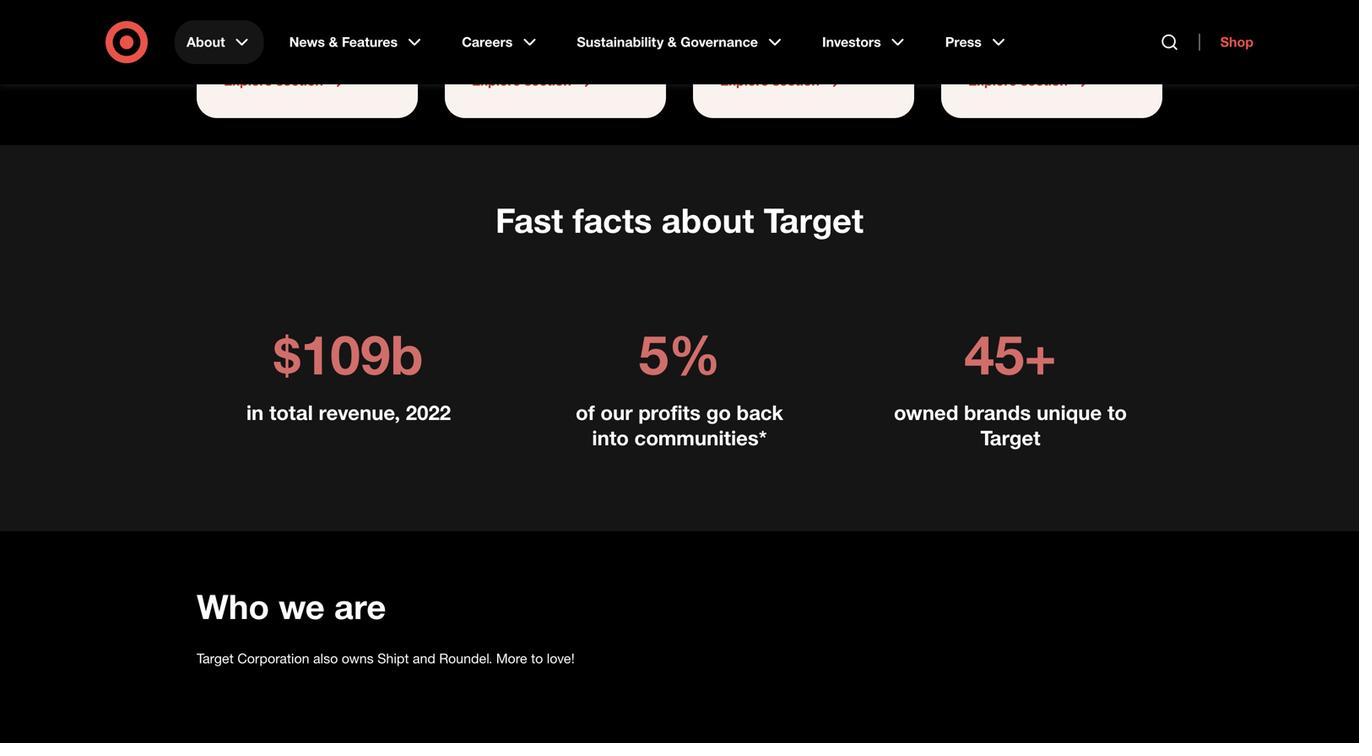 Task type: describe. For each thing, give the bounding box(es) containing it.
press link
[[933, 20, 1021, 64]]

explore section for 1st the explore section link from the right
[[968, 73, 1068, 89]]

$109b
[[274, 322, 423, 387]]

to inside owned brands unique to target
[[1108, 401, 1127, 425]]

sustainability
[[577, 34, 664, 50]]

of
[[576, 401, 595, 425]]

about
[[187, 34, 225, 50]]

explore for third the explore section link from right
[[472, 73, 521, 89]]

4 explore section link from the left
[[968, 71, 1135, 91]]

go
[[706, 401, 731, 425]]

about link
[[175, 20, 264, 64]]

fast
[[495, 200, 563, 241]]

shipt
[[377, 651, 409, 667]]

target corporation also owns shipt and roundel. more to love!
[[197, 651, 575, 667]]

explore for third the explore section link from left
[[720, 73, 769, 89]]

explore section for third the explore section link from left
[[720, 73, 820, 89]]

who we are
[[197, 586, 386, 628]]

revenue,
[[319, 401, 400, 425]]

communities*
[[634, 426, 767, 450]]

total
[[269, 401, 313, 425]]

shop
[[1220, 34, 1254, 50]]

into
[[592, 426, 629, 450]]

brands
[[964, 401, 1031, 425]]

we
[[279, 586, 325, 628]]

who
[[197, 586, 269, 628]]

owned brands unique to target
[[894, 401, 1127, 450]]

target inside owned brands unique to target
[[981, 426, 1041, 450]]

sustainability & governance link
[[565, 20, 797, 64]]

careers link
[[450, 20, 552, 64]]

corporation
[[237, 651, 309, 667]]

& for governance
[[668, 34, 677, 50]]

investors link
[[810, 20, 920, 64]]

section for third the explore section link from right
[[524, 73, 571, 89]]

2022
[[406, 401, 451, 425]]

& for features
[[329, 34, 338, 50]]

fast facts about target
[[495, 200, 864, 241]]

in
[[246, 401, 264, 425]]

more
[[496, 651, 527, 667]]

our
[[601, 401, 633, 425]]

roundel.
[[439, 651, 492, 667]]

explore for 4th the explore section link from right
[[224, 73, 272, 89]]

section for 4th the explore section link from right
[[276, 73, 323, 89]]



Task type: vqa. For each thing, say whether or not it's contained in the screenshot.
financial
no



Task type: locate. For each thing, give the bounding box(es) containing it.
3 section from the left
[[773, 73, 820, 89]]

explore down press 'link'
[[968, 73, 1017, 89]]

explore section link down news
[[224, 71, 391, 91]]

0 horizontal spatial target
[[197, 651, 234, 667]]

love!
[[547, 651, 575, 667]]

explore down about link
[[224, 73, 272, 89]]

target
[[764, 200, 864, 241], [981, 426, 1041, 450], [197, 651, 234, 667]]

2 vertical spatial target
[[197, 651, 234, 667]]

1 explore from the left
[[224, 73, 272, 89]]

in total revenue, 2022
[[246, 401, 451, 425]]

& inside the news & features link
[[329, 34, 338, 50]]

3 explore section from the left
[[720, 73, 820, 89]]

2 horizontal spatial target
[[981, 426, 1041, 450]]

news & features
[[289, 34, 398, 50]]

3 explore section link from the left
[[720, 71, 887, 91]]

explore section link
[[224, 71, 391, 91], [472, 71, 639, 91], [720, 71, 887, 91], [968, 71, 1135, 91]]

4 explore from the left
[[968, 73, 1017, 89]]

&
[[329, 34, 338, 50], [668, 34, 677, 50]]

back
[[737, 401, 783, 425]]

& right news
[[329, 34, 338, 50]]

& left governance
[[668, 34, 677, 50]]

45+
[[964, 322, 1057, 387]]

explore section down press 'link'
[[968, 73, 1068, 89]]

explore section link down press 'link'
[[968, 71, 1135, 91]]

explore for 1st the explore section link from the right
[[968, 73, 1017, 89]]

press
[[945, 34, 982, 50]]

explore section link down investors on the top right of page
[[720, 71, 887, 91]]

0 horizontal spatial to
[[531, 651, 543, 667]]

1 explore section from the left
[[224, 73, 323, 89]]

0 vertical spatial target
[[764, 200, 864, 241]]

owned
[[894, 401, 959, 425]]

of our profits go back into communities*
[[576, 401, 783, 450]]

about
[[662, 200, 754, 241]]

explore section down careers link
[[472, 73, 571, 89]]

unique
[[1037, 401, 1102, 425]]

section
[[276, 73, 323, 89], [524, 73, 571, 89], [773, 73, 820, 89], [1021, 73, 1068, 89]]

explore section for 4th the explore section link from right
[[224, 73, 323, 89]]

1 horizontal spatial to
[[1108, 401, 1127, 425]]

5%
[[639, 322, 721, 387]]

also
[[313, 651, 338, 667]]

explore section down news
[[224, 73, 323, 89]]

shop link
[[1199, 34, 1254, 51]]

to left love!
[[531, 651, 543, 667]]

features
[[342, 34, 398, 50]]

to
[[1108, 401, 1127, 425], [531, 651, 543, 667]]

1 horizontal spatial &
[[668, 34, 677, 50]]

1 section from the left
[[276, 73, 323, 89]]

are
[[334, 586, 386, 628]]

explore section down governance
[[720, 73, 820, 89]]

investors
[[822, 34, 881, 50]]

section for third the explore section link from left
[[773, 73, 820, 89]]

governance
[[681, 34, 758, 50]]

explore section
[[224, 73, 323, 89], [472, 73, 571, 89], [720, 73, 820, 89], [968, 73, 1068, 89]]

1 explore section link from the left
[[224, 71, 391, 91]]

1 vertical spatial target
[[981, 426, 1041, 450]]

and
[[413, 651, 435, 667]]

careers
[[462, 34, 513, 50]]

news & features link
[[277, 20, 437, 64]]

2 explore section link from the left
[[472, 71, 639, 91]]

news
[[289, 34, 325, 50]]

explore
[[224, 73, 272, 89], [472, 73, 521, 89], [720, 73, 769, 89], [968, 73, 1017, 89]]

& inside the sustainability & governance link
[[668, 34, 677, 50]]

explore section for third the explore section link from right
[[472, 73, 571, 89]]

2 explore section from the left
[[472, 73, 571, 89]]

0 horizontal spatial &
[[329, 34, 338, 50]]

2 explore from the left
[[472, 73, 521, 89]]

explore down governance
[[720, 73, 769, 89]]

sustainability & governance
[[577, 34, 758, 50]]

1 horizontal spatial target
[[764, 200, 864, 241]]

facts
[[573, 200, 652, 241]]

section for 1st the explore section link from the right
[[1021, 73, 1068, 89]]

2 section from the left
[[524, 73, 571, 89]]

owns
[[342, 651, 374, 667]]

0 vertical spatial to
[[1108, 401, 1127, 425]]

4 explore section from the left
[[968, 73, 1068, 89]]

4 section from the left
[[1021, 73, 1068, 89]]

1 & from the left
[[329, 34, 338, 50]]

explore down careers link
[[472, 73, 521, 89]]

2 & from the left
[[668, 34, 677, 50]]

to right unique
[[1108, 401, 1127, 425]]

explore section link down careers link
[[472, 71, 639, 91]]

1 vertical spatial to
[[531, 651, 543, 667]]

profits
[[638, 401, 701, 425]]

3 explore from the left
[[720, 73, 769, 89]]



